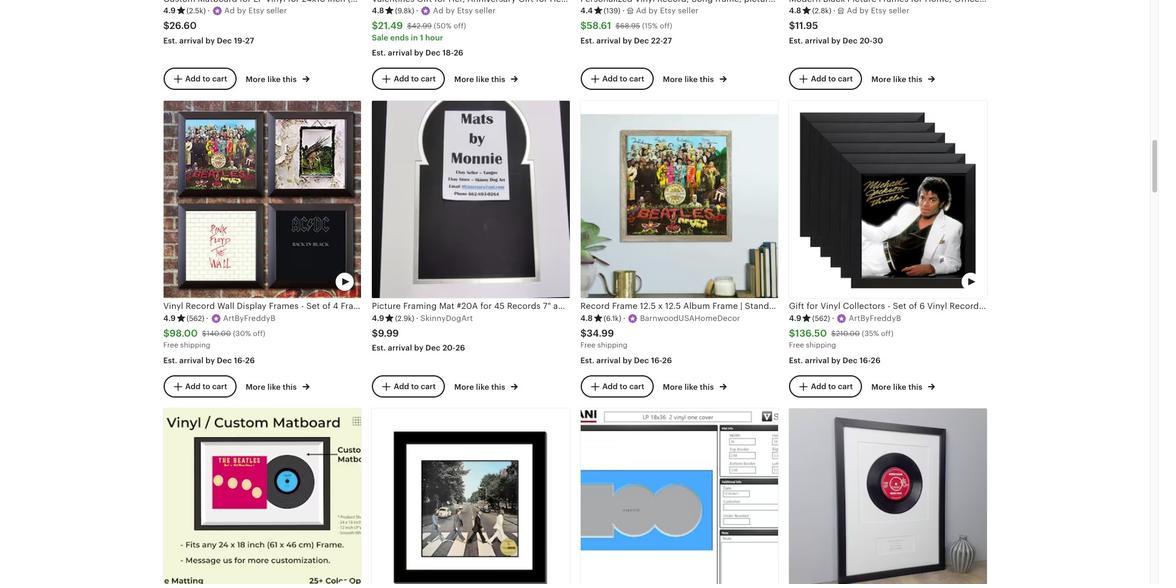 Task type: locate. For each thing, give the bounding box(es) containing it.
est. down 58.61 on the right top of page
[[581, 36, 595, 45]]

add for add to cart button below $ 136.50 $ 210.00 (35% off) free shipping on the right
[[811, 382, 827, 391]]

$ 9.99 est. arrival by dec 20-26
[[372, 328, 465, 353]]

add down $ 9.99 est. arrival by dec 20-26
[[394, 382, 409, 391]]

more like this for add to cart button below $ 58.61 $ 68.95 (15% off) est. arrival by dec 22-27
[[663, 75, 716, 84]]

2 16- from the left
[[651, 356, 663, 365]]

add down $ 34.99 free shipping
[[603, 382, 618, 391]]

est. down 9.99
[[372, 344, 386, 353]]

dec
[[217, 36, 232, 45], [634, 36, 649, 45], [843, 36, 858, 45], [426, 48, 441, 57], [426, 344, 441, 353], [217, 356, 232, 365], [634, 356, 649, 365], [843, 356, 858, 365]]

0 horizontal spatial 27
[[245, 36, 254, 45]]

3 free from the left
[[789, 341, 804, 350]]

4.8
[[372, 6, 384, 15], [789, 6, 802, 15], [581, 314, 593, 323]]

add to cart down "$ 21.49 $ 42.99 (50% off) sale ends in 1 hour est. arrival by dec 18-26" in the left top of the page
[[394, 74, 436, 83]]

4.8 for 34.99
[[581, 314, 593, 323]]

16- for 34.99
[[651, 356, 663, 365]]

33 vinyl record cover frame with mat (lp not included) - record album frame, record cover display, lp holder, lp album frame image
[[372, 409, 570, 585]]

this
[[283, 75, 297, 84], [491, 75, 506, 84], [700, 75, 714, 84], [909, 75, 923, 84], [283, 383, 297, 392], [491, 383, 506, 392], [700, 383, 714, 392], [909, 383, 923, 392]]

4.9 up '136.50'
[[789, 314, 802, 323]]

off) right (50%
[[454, 22, 466, 30]]

est. down 26.60
[[163, 36, 177, 45]]

est. down $ 34.99 free shipping
[[581, 356, 595, 365]]

by inside "$ 21.49 $ 42.99 (50% off) sale ends in 1 hour est. arrival by dec 18-26"
[[414, 48, 424, 57]]

0 vertical spatial 20-
[[860, 36, 873, 45]]

by
[[206, 36, 215, 45], [623, 36, 632, 45], [832, 36, 841, 45], [414, 48, 424, 57], [414, 344, 424, 353], [206, 356, 215, 365], [623, 356, 632, 365], [832, 356, 841, 365]]

arrival down ends
[[388, 48, 412, 57]]

20- inside $ 11.95 est. arrival by dec 20-30
[[860, 36, 873, 45]]

free inside the $ 98.00 $ 140.00 (30% off) free shipping
[[163, 341, 178, 350]]

· up $ 136.50 $ 210.00 (35% off) free shipping on the right
[[832, 314, 835, 323]]

2 shipping from the left
[[598, 341, 628, 350]]

0 horizontal spatial 16-
[[234, 356, 245, 365]]

4.8 up 34.99
[[581, 314, 593, 323]]

0 horizontal spatial 20-
[[443, 344, 456, 353]]

3 shipping from the left
[[806, 341, 836, 350]]

add to cart button down $ 26.60 est. arrival by dec 19-27
[[163, 68, 236, 90]]

1 shipping from the left
[[180, 341, 210, 350]]

by down the $ 98.00 $ 140.00 (30% off) free shipping
[[206, 356, 215, 365]]

1 (562) from the left
[[187, 314, 204, 323]]

add down $ 136.50 $ 210.00 (35% off) free shipping on the right
[[811, 382, 827, 391]]

product video element for 98.00
[[163, 101, 361, 299]]

more like this link
[[246, 72, 310, 85], [454, 72, 518, 85], [663, 72, 727, 85], [872, 72, 936, 85], [246, 380, 310, 393], [454, 380, 518, 393], [663, 380, 727, 393], [872, 380, 936, 393]]

4.9
[[163, 6, 176, 15], [163, 314, 176, 323], [372, 314, 384, 323], [789, 314, 802, 323]]

dec inside "$ 21.49 $ 42.99 (50% off) sale ends in 1 hour est. arrival by dec 18-26"
[[426, 48, 441, 57]]

off)
[[454, 22, 466, 30], [660, 22, 673, 30], [253, 329, 266, 338], [881, 329, 894, 338]]

cart for add to cart button below "$ 21.49 $ 42.99 (50% off) sale ends in 1 hour est. arrival by dec 18-26" in the left top of the page
[[421, 74, 436, 83]]

add down ends
[[394, 74, 409, 83]]

0 horizontal spatial shipping
[[180, 341, 210, 350]]

(562) up '136.50'
[[813, 314, 830, 323]]

4.8 up 11.95
[[789, 6, 802, 15]]

27 inside $ 26.60 est. arrival by dec 19-27
[[245, 36, 254, 45]]

(562) up the 98.00
[[187, 314, 204, 323]]

arrival down 58.61 on the right top of page
[[597, 36, 621, 45]]

add for add to cart button below $ 26.60 est. arrival by dec 19-27
[[185, 74, 201, 83]]

off) inside the $ 98.00 $ 140.00 (30% off) free shipping
[[253, 329, 266, 338]]

by left 19-
[[206, 36, 215, 45]]

add down $ 58.61 $ 68.95 (15% off) est. arrival by dec 22-27
[[603, 74, 618, 83]]

est. arrival by dec 16-26 down $ 34.99 free shipping
[[581, 356, 672, 365]]

· right (2.8k)
[[834, 6, 836, 15]]

add to cart down the $ 98.00 $ 140.00 (30% off) free shipping
[[185, 382, 227, 391]]

$ 34.99 free shipping
[[581, 328, 628, 350]]

free for 136.50
[[789, 341, 804, 350]]

by down 1
[[414, 48, 424, 57]]

1 free from the left
[[163, 341, 178, 350]]

est. arrival by dec 16-26 down the $ 98.00 $ 140.00 (30% off) free shipping
[[163, 356, 255, 365]]

to down $ 136.50 $ 210.00 (35% off) free shipping on the right
[[829, 382, 836, 391]]

add to cart down $ 34.99 free shipping
[[603, 382, 645, 391]]

in
[[411, 33, 418, 42]]

(562)
[[187, 314, 204, 323], [813, 314, 830, 323]]

est.
[[163, 36, 177, 45], [581, 36, 595, 45], [789, 36, 803, 45], [372, 48, 386, 57], [372, 344, 386, 353], [163, 356, 177, 365], [581, 356, 595, 365], [789, 356, 803, 365]]

2 (562) from the left
[[813, 314, 830, 323]]

add to cart button
[[163, 68, 236, 90], [372, 68, 445, 90], [581, 68, 654, 90], [789, 68, 862, 90], [163, 376, 236, 398], [372, 376, 445, 398], [581, 376, 654, 398], [789, 376, 862, 398]]

1 horizontal spatial (562)
[[813, 314, 830, 323]]

dec inside $ 11.95 est. arrival by dec 20-30
[[843, 36, 858, 45]]

more
[[246, 75, 266, 84], [454, 75, 474, 84], [663, 75, 683, 84], [872, 75, 892, 84], [246, 383, 266, 392], [454, 383, 474, 392], [663, 383, 683, 392], [872, 383, 892, 392]]

est. down 11.95
[[789, 36, 803, 45]]

· up 140.00
[[206, 314, 209, 323]]

27
[[245, 36, 254, 45], [663, 36, 672, 45]]

18-
[[443, 48, 454, 57]]

1 horizontal spatial 27
[[663, 36, 672, 45]]

2 free from the left
[[581, 341, 596, 350]]

more like this for add to cart button below $ 34.99 free shipping
[[663, 383, 716, 392]]

cart for add to cart button below $ 11.95 est. arrival by dec 20-30
[[838, 74, 853, 83]]

$ 136.50 $ 210.00 (35% off) free shipping
[[789, 328, 894, 350]]

(6.1k)
[[604, 314, 622, 323]]

off) inside $ 136.50 $ 210.00 (35% off) free shipping
[[881, 329, 894, 338]]

(9.8k)
[[395, 7, 415, 15]]

free down the 98.00
[[163, 341, 178, 350]]

custom matboard for lp vinyl  for 24x18 inch (61x46 cm) picture frames (single matting) image
[[163, 409, 361, 585]]

arrival inside "$ 21.49 $ 42.99 (50% off) sale ends in 1 hour est. arrival by dec 18-26"
[[388, 48, 412, 57]]

arrival down 9.99
[[388, 344, 412, 353]]

arrival inside $ 58.61 $ 68.95 (15% off) est. arrival by dec 22-27
[[597, 36, 621, 45]]

shipping down 34.99
[[598, 341, 628, 350]]

shipping for 98.00
[[180, 341, 210, 350]]

product video element
[[163, 101, 361, 299], [789, 101, 987, 299], [163, 409, 361, 585]]

est. inside $ 11.95 est. arrival by dec 20-30
[[789, 36, 803, 45]]

dec inside $ 58.61 $ 68.95 (15% off) est. arrival by dec 22-27
[[634, 36, 649, 45]]

arrival down $ 34.99 free shipping
[[597, 356, 621, 365]]

20-
[[860, 36, 873, 45], [443, 344, 456, 353]]

like for add to cart button below $ 34.99 free shipping
[[685, 383, 698, 392]]

more like this
[[246, 75, 299, 84], [454, 75, 508, 84], [663, 75, 716, 84], [872, 75, 925, 84], [246, 383, 299, 392], [454, 383, 508, 392], [663, 383, 716, 392], [872, 383, 925, 392]]

add down the $ 98.00 $ 140.00 (30% off) free shipping
[[185, 382, 201, 391]]

cart for add to cart button below $ 58.61 $ 68.95 (15% off) est. arrival by dec 22-27
[[630, 74, 645, 83]]

16- for 136.50
[[860, 356, 871, 365]]

like for add to cart button underneath $ 9.99 est. arrival by dec 20-26
[[476, 383, 490, 392]]

· right "(9.8k)"
[[416, 6, 419, 15]]

1 horizontal spatial 20-
[[860, 36, 873, 45]]

free inside $ 34.99 free shipping
[[581, 341, 596, 350]]

shipping inside the $ 98.00 $ 140.00 (30% off) free shipping
[[180, 341, 210, 350]]

off) right (35%
[[881, 329, 894, 338]]

1 horizontal spatial est. arrival by dec 16-26
[[581, 356, 672, 365]]

like for add to cart button below $ 58.61 $ 68.95 (15% off) est. arrival by dec 22-27
[[685, 75, 698, 84]]

26 inside $ 9.99 est. arrival by dec 20-26
[[456, 344, 465, 353]]

2 est. arrival by dec 16-26 from the left
[[581, 356, 672, 365]]

27 inside $ 58.61 $ 68.95 (15% off) est. arrival by dec 22-27
[[663, 36, 672, 45]]

16-
[[234, 356, 245, 365], [651, 356, 663, 365], [860, 356, 871, 365]]

3 16- from the left
[[860, 356, 871, 365]]

add to cart
[[185, 74, 227, 83], [394, 74, 436, 83], [603, 74, 645, 83], [811, 74, 853, 83], [185, 382, 227, 391], [394, 382, 436, 391], [603, 382, 645, 391], [811, 382, 853, 391]]

add to cart down $ 9.99 est. arrival by dec 20-26
[[394, 382, 436, 391]]

26 for 98.00
[[245, 356, 255, 365]]

(30%
[[233, 329, 251, 338]]

dec inside $ 9.99 est. arrival by dec 20-26
[[426, 344, 441, 353]]

$
[[163, 20, 170, 32], [372, 20, 378, 32], [581, 20, 587, 32], [789, 20, 796, 32], [407, 22, 412, 30], [616, 22, 620, 30], [163, 328, 170, 339], [372, 328, 378, 339], [581, 328, 587, 339], [789, 328, 796, 339], [202, 329, 207, 338], [832, 329, 836, 338]]

est. down the sale at the top left of the page
[[372, 48, 386, 57]]

1 est. arrival by dec 16-26 from the left
[[163, 356, 255, 365]]

26 inside "$ 21.49 $ 42.99 (50% off) sale ends in 1 hour est. arrival by dec 18-26"
[[454, 48, 464, 57]]

est. arrival by dec 16-26 down $ 136.50 $ 210.00 (35% off) free shipping on the right
[[789, 356, 881, 365]]

free down 34.99
[[581, 341, 596, 350]]

98.00
[[170, 328, 198, 339]]

1 horizontal spatial free
[[581, 341, 596, 350]]

1 16- from the left
[[234, 356, 245, 365]]

arrival down 11.95
[[805, 36, 830, 45]]

4.8 for 21.49
[[372, 6, 384, 15]]

20- inside $ 9.99 est. arrival by dec 20-26
[[443, 344, 456, 353]]

1 horizontal spatial 16-
[[651, 356, 663, 365]]

to down the $ 98.00 $ 140.00 (30% off) free shipping
[[203, 382, 210, 391]]

1 horizontal spatial shipping
[[598, 341, 628, 350]]

1
[[420, 33, 424, 42]]

est. arrival by dec 16-26
[[163, 356, 255, 365], [581, 356, 672, 365], [789, 356, 881, 365]]

$ inside $ 26.60 est. arrival by dec 19-27
[[163, 20, 170, 32]]

by down '(2.9k)'
[[414, 344, 424, 353]]

·
[[208, 6, 210, 15], [416, 6, 419, 15], [623, 6, 625, 15], [834, 6, 836, 15], [206, 314, 209, 323], [416, 314, 419, 323], [623, 314, 626, 323], [832, 314, 835, 323]]

26 for 34.99
[[663, 356, 672, 365]]

add for add to cart button below "$ 21.49 $ 42.99 (50% off) sale ends in 1 hour est. arrival by dec 18-26" in the left top of the page
[[394, 74, 409, 83]]

gift for vinyl collectors - set of 6 vinyl record frames to display your records on the wall.  free antistatic record brush included image
[[789, 101, 987, 299]]

1 vertical spatial 20-
[[443, 344, 456, 353]]

0 horizontal spatial 4.8
[[372, 6, 384, 15]]

cart
[[212, 74, 227, 83], [421, 74, 436, 83], [630, 74, 645, 83], [838, 74, 853, 83], [212, 382, 227, 391], [421, 382, 436, 391], [630, 382, 645, 391], [838, 382, 853, 391]]

$ 26.60 est. arrival by dec 19-27
[[163, 20, 254, 45]]

4.8 up 21.49
[[372, 6, 384, 15]]

off) inside "$ 21.49 $ 42.99 (50% off) sale ends in 1 hour est. arrival by dec 18-26"
[[454, 22, 466, 30]]

(2.9k)
[[395, 314, 415, 323]]

$ 11.95 est. arrival by dec 20-30
[[789, 20, 884, 45]]

1 27 from the left
[[245, 36, 254, 45]]

shipping down '136.50'
[[806, 341, 836, 350]]

by inside $ 26.60 est. arrival by dec 19-27
[[206, 36, 215, 45]]

shipping inside $ 136.50 $ 210.00 (35% off) free shipping
[[806, 341, 836, 350]]

like
[[268, 75, 281, 84], [476, 75, 490, 84], [685, 75, 698, 84], [894, 75, 907, 84], [268, 383, 281, 392], [476, 383, 490, 392], [685, 383, 698, 392], [894, 383, 907, 392]]

2 horizontal spatial shipping
[[806, 341, 836, 350]]

2 horizontal spatial free
[[789, 341, 804, 350]]

2 horizontal spatial est. arrival by dec 16-26
[[789, 356, 881, 365]]

est. inside $ 9.99 est. arrival by dec 20-26
[[372, 344, 386, 353]]

free
[[163, 341, 178, 350], [581, 341, 596, 350], [789, 341, 804, 350]]

22-
[[651, 36, 663, 45]]

arrival down 26.60
[[179, 36, 204, 45]]

vinyl record wall display frames - set of 4 frames to display 33 lps on the wall - gift for vinyl collectors - free felt mat with purchase image
[[163, 101, 361, 299]]

add
[[185, 74, 201, 83], [394, 74, 409, 83], [603, 74, 618, 83], [811, 74, 827, 83], [185, 382, 201, 391], [394, 382, 409, 391], [603, 382, 618, 391], [811, 382, 827, 391]]

add to cart down $ 11.95 est. arrival by dec 20-30
[[811, 74, 853, 83]]

by inside $ 9.99 est. arrival by dec 20-26
[[414, 344, 424, 353]]

30
[[873, 36, 884, 45]]

0 horizontal spatial (562)
[[187, 314, 204, 323]]

$ inside $ 34.99 free shipping
[[581, 328, 587, 339]]

9.99
[[378, 328, 399, 339]]

add down $ 26.60 est. arrival by dec 19-27
[[185, 74, 201, 83]]

like for add to cart button below the $ 98.00 $ 140.00 (30% off) free shipping
[[268, 383, 281, 392]]

58.61
[[587, 20, 612, 32]]

free inside $ 136.50 $ 210.00 (35% off) free shipping
[[789, 341, 804, 350]]

3 est. arrival by dec 16-26 from the left
[[789, 356, 881, 365]]

0 horizontal spatial free
[[163, 341, 178, 350]]

off) right (30% at the bottom of page
[[253, 329, 266, 338]]

· right '(2.9k)'
[[416, 314, 419, 323]]

by down $ 136.50 $ 210.00 (35% off) free shipping on the right
[[832, 356, 841, 365]]

0 horizontal spatial est. arrival by dec 16-26
[[163, 356, 255, 365]]

off) right the (15%
[[660, 22, 673, 30]]

cart for add to cart button underneath $ 9.99 est. arrival by dec 20-26
[[421, 382, 436, 391]]

by down 68.95
[[623, 36, 632, 45]]

add to cart button down "$ 21.49 $ 42.99 (50% off) sale ends in 1 hour est. arrival by dec 18-26" in the left top of the page
[[372, 68, 445, 90]]

off) inside $ 58.61 $ 68.95 (15% off) est. arrival by dec 22-27
[[660, 22, 673, 30]]

by down (2.8k)
[[832, 36, 841, 45]]

free down '136.50'
[[789, 341, 804, 350]]

(139)
[[604, 7, 621, 15]]

to down $ 34.99 free shipping
[[620, 382, 628, 391]]

shipping
[[180, 341, 210, 350], [598, 341, 628, 350], [806, 341, 836, 350]]

(50%
[[434, 22, 452, 30]]

1 horizontal spatial 4.8
[[581, 314, 593, 323]]

to down $ 26.60 est. arrival by dec 19-27
[[203, 74, 210, 83]]

26
[[454, 48, 464, 57], [456, 344, 465, 353], [245, 356, 255, 365], [663, 356, 672, 365], [871, 356, 881, 365]]

2 27 from the left
[[663, 36, 672, 45]]

2 horizontal spatial 16-
[[860, 356, 871, 365]]

by down $ 34.99 free shipping
[[623, 356, 632, 365]]

like for add to cart button below $ 11.95 est. arrival by dec 20-30
[[894, 75, 907, 84]]

$ 58.61 $ 68.95 (15% off) est. arrival by dec 22-27
[[581, 20, 673, 45]]

add down $ 11.95 est. arrival by dec 20-30
[[811, 74, 827, 83]]

4.4
[[581, 6, 593, 15]]

to
[[203, 74, 210, 83], [411, 74, 419, 83], [620, 74, 628, 83], [829, 74, 836, 83], [203, 382, 210, 391], [411, 382, 419, 391], [620, 382, 628, 391], [829, 382, 836, 391]]

arrival inside $ 26.60 est. arrival by dec 19-27
[[179, 36, 204, 45]]

shipping down the 98.00
[[180, 341, 210, 350]]

arrival
[[179, 36, 204, 45], [597, 36, 621, 45], [805, 36, 830, 45], [388, 48, 412, 57], [388, 344, 412, 353], [179, 356, 204, 365], [597, 356, 621, 365], [805, 356, 830, 365]]



Task type: describe. For each thing, give the bounding box(es) containing it.
cart for add to cart button below $ 136.50 $ 210.00 (35% off) free shipping on the right
[[838, 382, 853, 391]]

to down $ 58.61 $ 68.95 (15% off) est. arrival by dec 22-27
[[620, 74, 628, 83]]

dec inside $ 26.60 est. arrival by dec 19-27
[[217, 36, 232, 45]]

add for add to cart button below the $ 98.00 $ 140.00 (30% off) free shipping
[[185, 382, 201, 391]]

$ 21.49 $ 42.99 (50% off) sale ends in 1 hour est. arrival by dec 18-26
[[372, 20, 466, 57]]

26.60
[[170, 20, 197, 32]]

4.9 up the 98.00
[[163, 314, 176, 323]]

cart for add to cart button below the $ 98.00 $ 140.00 (30% off) free shipping
[[212, 382, 227, 391]]

more like this for add to cart button below $ 11.95 est. arrival by dec 20-30
[[872, 75, 925, 84]]

more like this for add to cart button underneath $ 9.99 est. arrival by dec 20-26
[[454, 383, 508, 392]]

20- for 9.99
[[443, 344, 456, 353]]

add for add to cart button underneath $ 9.99 est. arrival by dec 20-26
[[394, 382, 409, 391]]

est. inside $ 58.61 $ 68.95 (15% off) est. arrival by dec 22-27
[[581, 36, 595, 45]]

cart for add to cart button below $ 34.99 free shipping
[[630, 382, 645, 391]]

(35%
[[862, 329, 879, 338]]

free for 98.00
[[163, 341, 178, 350]]

est. inside "$ 21.49 $ 42.99 (50% off) sale ends in 1 hour est. arrival by dec 18-26"
[[372, 48, 386, 57]]

arrival inside $ 9.99 est. arrival by dec 20-26
[[388, 344, 412, 353]]

16- for 98.00
[[234, 356, 245, 365]]

140.00
[[207, 329, 231, 338]]

34.99
[[587, 328, 614, 339]]

210.00
[[836, 329, 860, 338]]

$ inside $ 11.95 est. arrival by dec 20-30
[[789, 20, 796, 32]]

arrival down the 98.00
[[179, 356, 204, 365]]

136.50
[[796, 328, 827, 339]]

off) for 21.49
[[454, 22, 466, 30]]

shipping inside $ 34.99 free shipping
[[598, 341, 628, 350]]

add to cart button down $ 11.95 est. arrival by dec 20-30
[[789, 68, 862, 90]]

· right (2.5k)
[[208, 6, 210, 15]]

hour
[[426, 33, 443, 42]]

personalised framed vinyl record image
[[789, 409, 987, 585]]

add to cart down $ 26.60 est. arrival by dec 19-27
[[185, 74, 227, 83]]

ends
[[390, 33, 409, 42]]

more like this for add to cart button below the $ 98.00 $ 140.00 (30% off) free shipping
[[246, 383, 299, 392]]

$ 98.00 $ 140.00 (30% off) free shipping
[[163, 328, 266, 350]]

(2.5k)
[[187, 7, 206, 15]]

to down $ 11.95 est. arrival by dec 20-30
[[829, 74, 836, 83]]

more like this for add to cart button below $ 26.60 est. arrival by dec 19-27
[[246, 75, 299, 84]]

off) for 98.00
[[253, 329, 266, 338]]

(2.8k)
[[813, 7, 832, 15]]

est. arrival by dec 16-26 for 34.99
[[581, 356, 672, 365]]

26 for 136.50
[[871, 356, 881, 365]]

19-
[[234, 36, 245, 45]]

record frame 12.5 x 12.5 album frame | standard 12 inch lp and double lp's | vinyl frame free standing or wall hanging by barnwoodusa image
[[581, 101, 779, 299]]

42.99
[[412, 22, 432, 30]]

20- for 11.95
[[860, 36, 873, 45]]

like for add to cart button below "$ 21.49 $ 42.99 (50% off) sale ends in 1 hour est. arrival by dec 18-26" in the left top of the page
[[476, 75, 490, 84]]

shipping for 136.50
[[806, 341, 836, 350]]

sale
[[372, 33, 388, 42]]

picture framing mat for double lp 33 1/3 record  and album cover 18x36 juke box shape color options image
[[581, 409, 779, 585]]

by inside $ 58.61 $ 68.95 (15% off) est. arrival by dec 22-27
[[623, 36, 632, 45]]

11.95
[[796, 20, 818, 32]]

est. inside $ 26.60 est. arrival by dec 19-27
[[163, 36, 177, 45]]

(15%
[[642, 22, 658, 30]]

by inside $ 11.95 est. arrival by dec 20-30
[[832, 36, 841, 45]]

arrival down '136.50'
[[805, 356, 830, 365]]

(562) for 136.50
[[813, 314, 830, 323]]

add to cart button down $ 9.99 est. arrival by dec 20-26
[[372, 376, 445, 398]]

est. arrival by dec 16-26 for 136.50
[[789, 356, 881, 365]]

(562) for 98.00
[[187, 314, 204, 323]]

2 horizontal spatial 4.8
[[789, 6, 802, 15]]

picture framing mat #20a for 45  records 7" and cover 11x14 juke box shape choose color options image
[[372, 101, 570, 299]]

to down $ 9.99 est. arrival by dec 20-26
[[411, 382, 419, 391]]

like for add to cart button below $ 26.60 est. arrival by dec 19-27
[[268, 75, 281, 84]]

to down "$ 21.49 $ 42.99 (50% off) sale ends in 1 hour est. arrival by dec 18-26" in the left top of the page
[[411, 74, 419, 83]]

add for add to cart button below $ 11.95 est. arrival by dec 20-30
[[811, 74, 827, 83]]

arrival inside $ 11.95 est. arrival by dec 20-30
[[805, 36, 830, 45]]

est. arrival by dec 16-26 for 98.00
[[163, 356, 255, 365]]

like for add to cart button below $ 136.50 $ 210.00 (35% off) free shipping on the right
[[894, 383, 907, 392]]

· right (139)
[[623, 6, 625, 15]]

add for add to cart button below $ 58.61 $ 68.95 (15% off) est. arrival by dec 22-27
[[603, 74, 618, 83]]

68.95
[[620, 22, 640, 30]]

cart for add to cart button below $ 26.60 est. arrival by dec 19-27
[[212, 74, 227, 83]]

est. down the 98.00
[[163, 356, 177, 365]]

add to cart button down the $ 98.00 $ 140.00 (30% off) free shipping
[[163, 376, 236, 398]]

off) for 58.61
[[660, 22, 673, 30]]

add to cart down $ 136.50 $ 210.00 (35% off) free shipping on the right
[[811, 382, 853, 391]]

off) for 136.50
[[881, 329, 894, 338]]

add to cart button down $ 58.61 $ 68.95 (15% off) est. arrival by dec 22-27
[[581, 68, 654, 90]]

product video element for 136.50
[[789, 101, 987, 299]]

· right (6.1k)
[[623, 314, 626, 323]]

4.9 up 26.60
[[163, 6, 176, 15]]

more like this for add to cart button below $ 136.50 $ 210.00 (35% off) free shipping on the right
[[872, 383, 925, 392]]

add to cart button down $ 34.99 free shipping
[[581, 376, 654, 398]]

add to cart button down $ 136.50 $ 210.00 (35% off) free shipping on the right
[[789, 376, 862, 398]]

$ inside $ 9.99 est. arrival by dec 20-26
[[372, 328, 378, 339]]

more like this for add to cart button below "$ 21.49 $ 42.99 (50% off) sale ends in 1 hour est. arrival by dec 18-26" in the left top of the page
[[454, 75, 508, 84]]

21.49
[[378, 20, 403, 32]]

est. down '136.50'
[[789, 356, 803, 365]]

4.9 up 9.99
[[372, 314, 384, 323]]

add for add to cart button below $ 34.99 free shipping
[[603, 382, 618, 391]]

add to cart down $ 58.61 $ 68.95 (15% off) est. arrival by dec 22-27
[[603, 74, 645, 83]]



Task type: vqa. For each thing, say whether or not it's contained in the screenshot.
the topmost 'Etsy,'
no



